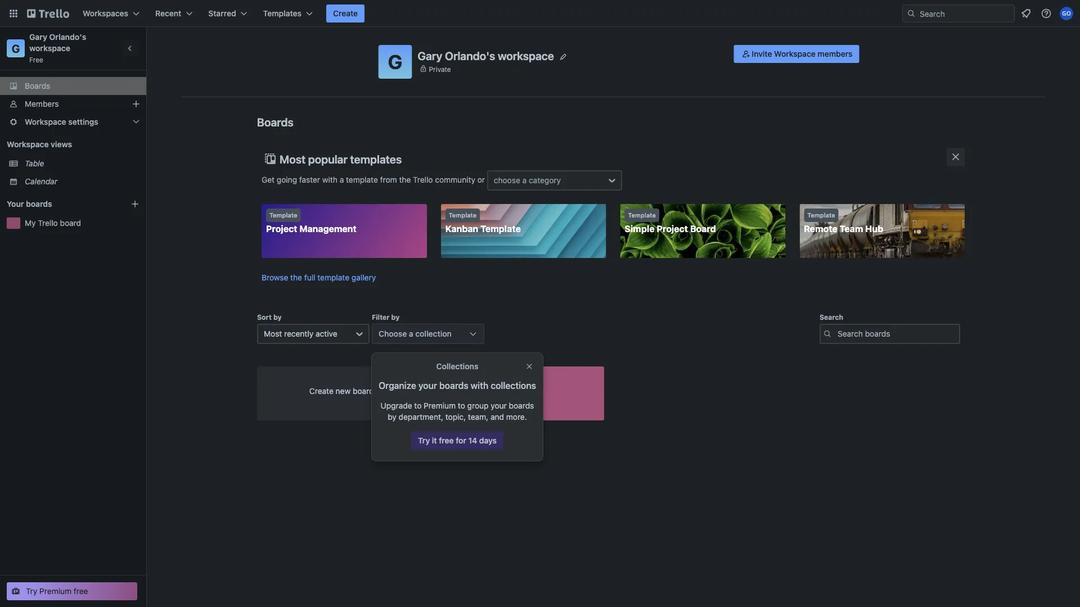 Task type: describe. For each thing, give the bounding box(es) containing it.
0 horizontal spatial boards
[[25, 81, 50, 91]]

your boards
[[7, 200, 52, 209]]

choose
[[379, 330, 407, 339]]

orlando's for gary orlando's workspace
[[445, 49, 496, 62]]

a for choose a collection
[[409, 330, 414, 339]]

templates
[[350, 153, 402, 166]]

0 vertical spatial the
[[399, 175, 411, 184]]

try it free for 14 days button
[[411, 432, 504, 450]]

free
[[29, 56, 43, 64]]

collection
[[416, 330, 452, 339]]

and
[[491, 413, 504, 422]]

templates button
[[256, 5, 320, 23]]

hub
[[866, 224, 884, 234]]

active
[[316, 330, 338, 339]]

0 horizontal spatial your
[[419, 381, 437, 391]]

0 horizontal spatial my trello board link
[[25, 218, 140, 229]]

invite workspace members button
[[734, 45, 860, 63]]

gary orlando's workspace link
[[29, 32, 88, 53]]

topic,
[[446, 413, 466, 422]]

calendar link
[[25, 176, 140, 187]]

0 notifications image
[[1020, 7, 1033, 20]]

with for a
[[322, 175, 338, 184]]

going
[[277, 175, 297, 184]]

project inside template simple project board
[[657, 224, 688, 234]]

your
[[7, 200, 24, 209]]

template right kanban
[[481, 224, 521, 234]]

collections
[[491, 381, 536, 391]]

template simple project board
[[625, 212, 716, 234]]

choose a collection
[[379, 330, 452, 339]]

simple
[[625, 224, 655, 234]]

starred
[[208, 9, 236, 18]]

1 vertical spatial template
[[318, 273, 350, 283]]

switch to… image
[[8, 8, 19, 19]]

calendar
[[25, 177, 57, 186]]

g link
[[7, 39, 25, 57]]

by for sort by
[[274, 314, 282, 321]]

most for most recently active
[[264, 330, 282, 339]]

recently
[[284, 330, 314, 339]]

browse
[[262, 273, 288, 283]]

2 to from the left
[[458, 402, 465, 411]]

choose
[[494, 176, 521, 185]]

sort by
[[257, 314, 282, 321]]

create for create
[[333, 9, 358, 18]]

search image
[[907, 9, 916, 18]]

a for choose a category
[[523, 176, 527, 185]]

filter
[[372, 314, 390, 321]]

collections
[[436, 362, 479, 371]]

1 horizontal spatial board
[[353, 387, 374, 396]]

boards link
[[0, 77, 146, 95]]

1 horizontal spatial my trello board
[[440, 372, 507, 382]]

group
[[468, 402, 489, 411]]

templates
[[263, 9, 302, 18]]

workspaces
[[83, 9, 128, 18]]

remote
[[804, 224, 838, 234]]

create button
[[326, 5, 365, 23]]

template for kanban
[[449, 212, 477, 219]]

board
[[691, 224, 716, 234]]

table
[[25, 159, 44, 168]]

get
[[262, 175, 275, 184]]

try premium free
[[26, 587, 88, 597]]

1 vertical spatial trello
[[38, 219, 58, 228]]

workspace for views
[[7, 140, 49, 149]]

try it free for 14 days
[[418, 436, 497, 446]]

g for g link in the top of the page
[[12, 42, 20, 55]]

team,
[[468, 413, 489, 422]]

orlando's for gary orlando's workspace free
[[49, 32, 86, 42]]

free for it
[[439, 436, 454, 446]]

department,
[[399, 413, 444, 422]]

1 horizontal spatial my trello board link
[[435, 367, 605, 421]]

premium inside upgrade to premium to group your boards by department, topic, team, and more.
[[424, 402, 456, 411]]

filter by
[[372, 314, 400, 321]]

upgrade
[[381, 402, 412, 411]]

table link
[[25, 158, 140, 169]]

members link
[[0, 95, 146, 113]]

upgrade to premium to group your boards by department, topic, team, and more.
[[381, 402, 534, 422]]

choose a collection button
[[372, 324, 485, 344]]

kanban
[[446, 224, 479, 234]]

premium inside button
[[40, 587, 72, 597]]

category
[[529, 176, 561, 185]]

g button
[[379, 45, 412, 79]]

faster
[[299, 175, 320, 184]]

members
[[818, 49, 853, 59]]

community
[[435, 175, 476, 184]]

workspace navigation collapse icon image
[[123, 41, 138, 56]]

0 vertical spatial boards
[[26, 200, 52, 209]]

recent
[[155, 9, 181, 18]]

0 vertical spatial trello
[[413, 175, 433, 184]]

add board image
[[131, 200, 140, 209]]

recent button
[[149, 5, 199, 23]]

invite
[[752, 49, 773, 59]]

1 vertical spatial boards
[[257, 115, 294, 129]]

private
[[429, 65, 451, 73]]

g for g button at top
[[388, 50, 403, 73]]

create for create new board
[[310, 387, 334, 396]]

2 horizontal spatial trello
[[455, 372, 480, 382]]

0 vertical spatial my
[[25, 219, 36, 228]]

create new board
[[310, 387, 374, 396]]

organize your boards with collections
[[379, 381, 536, 391]]

sm image
[[741, 48, 752, 60]]

most for most popular templates
[[280, 153, 306, 166]]

by inside upgrade to premium to group your boards by department, topic, team, and more.
[[388, 413, 397, 422]]

organize
[[379, 381, 416, 391]]

views
[[51, 140, 72, 149]]

0 horizontal spatial board
[[60, 219, 81, 228]]

with for collections
[[471, 381, 489, 391]]

new
[[336, 387, 351, 396]]

most recently active
[[264, 330, 338, 339]]

days
[[480, 436, 497, 446]]

Search text field
[[820, 324, 961, 344]]



Task type: vqa. For each thing, say whether or not it's contained in the screenshot.
Cards at the top right of page
no



Task type: locate. For each thing, give the bounding box(es) containing it.
0 vertical spatial orlando's
[[49, 32, 86, 42]]

template kanban template
[[446, 212, 521, 234]]

your
[[419, 381, 437, 391], [491, 402, 507, 411]]

1 horizontal spatial to
[[458, 402, 465, 411]]

workspace
[[29, 44, 70, 53], [498, 49, 554, 62]]

2 vertical spatial boards
[[509, 402, 534, 411]]

gary inside gary orlando's workspace free
[[29, 32, 47, 42]]

0 vertical spatial create
[[333, 9, 358, 18]]

template for simple
[[628, 212, 656, 219]]

1 horizontal spatial your
[[491, 402, 507, 411]]

1 vertical spatial with
[[471, 381, 489, 391]]

search
[[820, 314, 844, 321]]

workspace down primary 'element'
[[498, 49, 554, 62]]

1 vertical spatial most
[[264, 330, 282, 339]]

create inside button
[[333, 9, 358, 18]]

with right faster
[[322, 175, 338, 184]]

1 vertical spatial your
[[491, 402, 507, 411]]

1 horizontal spatial trello
[[413, 175, 433, 184]]

to up department, at left bottom
[[414, 402, 422, 411]]

gary up free
[[29, 32, 47, 42]]

browse the full template gallery
[[262, 273, 376, 283]]

try premium free button
[[7, 583, 137, 601]]

create
[[333, 9, 358, 18], [310, 387, 334, 396]]

0 horizontal spatial orlando's
[[49, 32, 86, 42]]

my down collections
[[440, 372, 453, 382]]

1 horizontal spatial free
[[439, 436, 454, 446]]

0 horizontal spatial with
[[322, 175, 338, 184]]

most up going
[[280, 153, 306, 166]]

1 vertical spatial my trello board
[[440, 372, 507, 382]]

0 horizontal spatial trello
[[38, 219, 58, 228]]

free for premium
[[74, 587, 88, 597]]

0 vertical spatial premium
[[424, 402, 456, 411]]

trello down collections
[[455, 372, 480, 382]]

template up remote
[[808, 212, 836, 219]]

2 vertical spatial workspace
[[7, 140, 49, 149]]

or
[[478, 175, 485, 184]]

2 horizontal spatial board
[[482, 372, 507, 382]]

0 vertical spatial my trello board link
[[25, 218, 140, 229]]

gary
[[29, 32, 47, 42], [418, 49, 443, 62]]

browse the full template gallery link
[[262, 273, 376, 283]]

0 horizontal spatial gary
[[29, 32, 47, 42]]

more.
[[506, 413, 527, 422]]

gary orlando's workspace free
[[29, 32, 88, 64]]

template
[[270, 212, 297, 219], [449, 212, 477, 219], [628, 212, 656, 219], [808, 212, 836, 219], [481, 224, 521, 234]]

0 vertical spatial board
[[60, 219, 81, 228]]

0 vertical spatial my trello board
[[25, 219, 81, 228]]

1 horizontal spatial project
[[657, 224, 688, 234]]

1 horizontal spatial gary
[[418, 49, 443, 62]]

1 vertical spatial gary
[[418, 49, 443, 62]]

choose a category
[[494, 176, 561, 185]]

members
[[25, 99, 59, 109]]

most down "sort by"
[[264, 330, 282, 339]]

the
[[399, 175, 411, 184], [291, 273, 302, 283]]

workspace settings
[[25, 117, 98, 127]]

by down upgrade
[[388, 413, 397, 422]]

board
[[60, 219, 81, 228], [482, 372, 507, 382], [353, 387, 374, 396]]

1 vertical spatial the
[[291, 273, 302, 283]]

my trello board down your boards with 1 items element
[[25, 219, 81, 228]]

boards down calendar
[[26, 200, 52, 209]]

sort
[[257, 314, 272, 321]]

the right from
[[399, 175, 411, 184]]

2 vertical spatial trello
[[455, 372, 480, 382]]

your up the and
[[491, 402, 507, 411]]

1 vertical spatial free
[[74, 587, 88, 597]]

14
[[469, 436, 477, 446]]

1 horizontal spatial premium
[[424, 402, 456, 411]]

template remote team hub
[[804, 212, 884, 234]]

workspace for gary orlando's workspace free
[[29, 44, 70, 53]]

template for project
[[270, 212, 297, 219]]

primary element
[[0, 0, 1081, 27]]

template down going
[[270, 212, 297, 219]]

a down most popular templates
[[340, 175, 344, 184]]

board right new
[[353, 387, 374, 396]]

close popover image
[[525, 362, 534, 371]]

orlando's down back to home image
[[49, 32, 86, 42]]

1 vertical spatial board
[[482, 372, 507, 382]]

2 horizontal spatial a
[[523, 176, 527, 185]]

full
[[304, 273, 316, 283]]

1 horizontal spatial orlando's
[[445, 49, 496, 62]]

a inside button
[[409, 330, 414, 339]]

boards
[[26, 200, 52, 209], [440, 381, 469, 391], [509, 402, 534, 411]]

g
[[12, 42, 20, 55], [388, 50, 403, 73]]

1 horizontal spatial workspace
[[498, 49, 554, 62]]

0 horizontal spatial workspace
[[29, 44, 70, 53]]

1 horizontal spatial a
[[409, 330, 414, 339]]

orlando's up private
[[445, 49, 496, 62]]

most popular templates
[[280, 153, 402, 166]]

0 vertical spatial boards
[[25, 81, 50, 91]]

0 horizontal spatial my trello board
[[25, 219, 81, 228]]

1 horizontal spatial boards
[[440, 381, 469, 391]]

1 vertical spatial premium
[[40, 587, 72, 597]]

0 horizontal spatial my
[[25, 219, 36, 228]]

your right organize
[[419, 381, 437, 391]]

premium
[[424, 402, 456, 411], [40, 587, 72, 597]]

workspace for gary orlando's workspace
[[498, 49, 554, 62]]

gary for gary orlando's workspace free
[[29, 32, 47, 42]]

2 project from the left
[[657, 224, 688, 234]]

0 vertical spatial free
[[439, 436, 454, 446]]

1 vertical spatial my trello board link
[[435, 367, 605, 421]]

with
[[322, 175, 338, 184], [471, 381, 489, 391]]

boards up more.
[[509, 402, 534, 411]]

settings
[[68, 117, 98, 127]]

gary orlando's workspace
[[418, 49, 554, 62]]

your inside upgrade to premium to group your boards by department, topic, team, and more.
[[491, 402, 507, 411]]

g inside button
[[388, 50, 403, 73]]

template inside template simple project board
[[628, 212, 656, 219]]

my
[[25, 219, 36, 228], [440, 372, 453, 382]]

boards down collections
[[440, 381, 469, 391]]

workspace settings button
[[0, 113, 146, 131]]

0 vertical spatial try
[[418, 436, 430, 446]]

1 horizontal spatial try
[[418, 436, 430, 446]]

1 horizontal spatial with
[[471, 381, 489, 391]]

board up "group"
[[482, 372, 507, 382]]

0 horizontal spatial boards
[[26, 200, 52, 209]]

popular
[[308, 153, 348, 166]]

workspace right the invite
[[775, 49, 816, 59]]

1 horizontal spatial my
[[440, 372, 453, 382]]

gary for gary orlando's workspace
[[418, 49, 443, 62]]

gary orlando (garyorlando) image
[[1060, 7, 1074, 20]]

workspace views
[[7, 140, 72, 149]]

a
[[340, 175, 344, 184], [523, 176, 527, 185], [409, 330, 414, 339]]

to
[[414, 402, 422, 411], [458, 402, 465, 411]]

orlando's
[[49, 32, 86, 42], [445, 49, 496, 62]]

by
[[274, 314, 282, 321], [392, 314, 400, 321], [388, 413, 397, 422]]

team
[[840, 224, 864, 234]]

0 horizontal spatial g
[[12, 42, 20, 55]]

project inside template project management
[[266, 224, 298, 234]]

1 horizontal spatial the
[[399, 175, 411, 184]]

management
[[300, 224, 357, 234]]

try for try it free for 14 days
[[418, 436, 430, 446]]

starred button
[[202, 5, 254, 23]]

workspace inside gary orlando's workspace free
[[29, 44, 70, 53]]

1 horizontal spatial boards
[[257, 115, 294, 129]]

1 vertical spatial boards
[[440, 381, 469, 391]]

my trello board down collections
[[440, 372, 507, 382]]

back to home image
[[27, 5, 69, 23]]

2 horizontal spatial boards
[[509, 402, 534, 411]]

most
[[280, 153, 306, 166], [264, 330, 282, 339]]

by right sort
[[274, 314, 282, 321]]

0 vertical spatial most
[[280, 153, 306, 166]]

workspace
[[775, 49, 816, 59], [25, 117, 66, 127], [7, 140, 49, 149]]

0 horizontal spatial a
[[340, 175, 344, 184]]

project
[[266, 224, 298, 234], [657, 224, 688, 234]]

by right filter
[[392, 314, 400, 321]]

my trello board link
[[25, 218, 140, 229], [435, 367, 605, 421]]

invite workspace members
[[752, 49, 853, 59]]

template down templates
[[346, 175, 378, 184]]

try for try premium free
[[26, 587, 37, 597]]

0 horizontal spatial project
[[266, 224, 298, 234]]

0 vertical spatial your
[[419, 381, 437, 391]]

0 vertical spatial template
[[346, 175, 378, 184]]

your boards with 1 items element
[[7, 198, 114, 211]]

board down your boards with 1 items element
[[60, 219, 81, 228]]

free
[[439, 436, 454, 446], [74, 587, 88, 597]]

1 vertical spatial my
[[440, 372, 453, 382]]

workspace up free
[[29, 44, 70, 53]]

it
[[432, 436, 437, 446]]

the left full
[[291, 273, 302, 283]]

to up topic,
[[458, 402, 465, 411]]

workspace up table
[[7, 140, 49, 149]]

template inside template project management
[[270, 212, 297, 219]]

by for filter by
[[392, 314, 400, 321]]

my trello board
[[25, 219, 81, 228], [440, 372, 507, 382]]

template right full
[[318, 273, 350, 283]]

workspace for settings
[[25, 117, 66, 127]]

my down your boards on the left of page
[[25, 219, 36, 228]]

Search field
[[916, 5, 1015, 22]]

0 vertical spatial gary
[[29, 32, 47, 42]]

g down the switch to… icon
[[12, 42, 20, 55]]

1 vertical spatial orlando's
[[445, 49, 496, 62]]

0 horizontal spatial the
[[291, 273, 302, 283]]

project left management
[[266, 224, 298, 234]]

1 vertical spatial workspace
[[25, 117, 66, 127]]

gary up private
[[418, 49, 443, 62]]

0 horizontal spatial to
[[414, 402, 422, 411]]

1 to from the left
[[414, 402, 422, 411]]

a right choose
[[409, 330, 414, 339]]

2 vertical spatial board
[[353, 387, 374, 396]]

gallery
[[352, 273, 376, 283]]

try
[[418, 436, 430, 446], [26, 587, 37, 597]]

boards inside upgrade to premium to group your boards by department, topic, team, and more.
[[509, 402, 534, 411]]

boards
[[25, 81, 50, 91], [257, 115, 294, 129]]

template
[[346, 175, 378, 184], [318, 273, 350, 283]]

0 vertical spatial workspace
[[775, 49, 816, 59]]

for
[[456, 436, 467, 446]]

1 vertical spatial try
[[26, 587, 37, 597]]

0 horizontal spatial try
[[26, 587, 37, 597]]

workspace inside button
[[775, 49, 816, 59]]

from
[[380, 175, 397, 184]]

workspaces button
[[76, 5, 146, 23]]

workspace down 'members'
[[25, 117, 66, 127]]

1 horizontal spatial g
[[388, 50, 403, 73]]

get going faster with a template from the trello community or
[[262, 175, 487, 184]]

trello down your boards with 1 items element
[[38, 219, 58, 228]]

template inside template remote team hub
[[808, 212, 836, 219]]

a right choose on the left top of page
[[523, 176, 527, 185]]

g left private
[[388, 50, 403, 73]]

template project management
[[266, 212, 357, 234]]

template up simple
[[628, 212, 656, 219]]

0 vertical spatial with
[[322, 175, 338, 184]]

workspace inside dropdown button
[[25, 117, 66, 127]]

with up "group"
[[471, 381, 489, 391]]

trello
[[413, 175, 433, 184], [38, 219, 58, 228], [455, 372, 480, 382]]

0 horizontal spatial premium
[[40, 587, 72, 597]]

template up kanban
[[449, 212, 477, 219]]

trello left community
[[413, 175, 433, 184]]

1 vertical spatial create
[[310, 387, 334, 396]]

1 project from the left
[[266, 224, 298, 234]]

orlando's inside gary orlando's workspace free
[[49, 32, 86, 42]]

open information menu image
[[1041, 8, 1053, 19]]

0 horizontal spatial free
[[74, 587, 88, 597]]

template for remote
[[808, 212, 836, 219]]

project left board
[[657, 224, 688, 234]]



